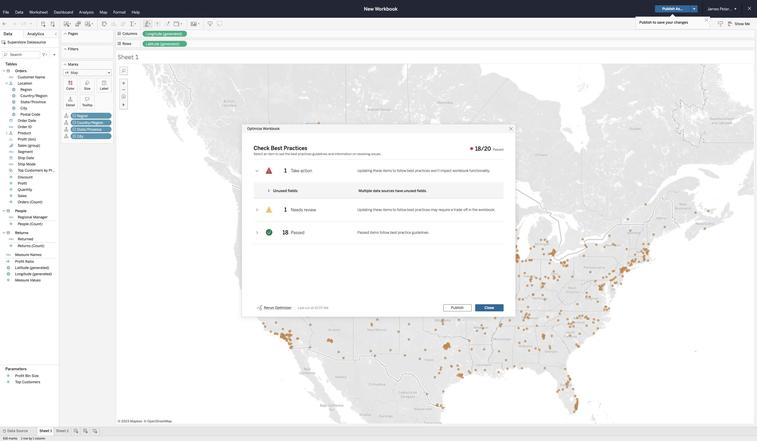 Task type: vqa. For each thing, say whether or not it's contained in the screenshot.
Creator
no



Task type: describe. For each thing, give the bounding box(es) containing it.
names
[[30, 253, 42, 257]]

am
[[324, 306, 329, 310]]

bin
[[25, 374, 31, 378]]

james
[[708, 7, 720, 11]]

practice
[[398, 231, 412, 235]]

multiple data sources have unused fields.
[[359, 189, 427, 193]]

ship mode
[[18, 162, 36, 166]]

regional manager
[[18, 215, 48, 219]]

1 vertical spatial latitude (generated)
[[15, 266, 49, 270]]

customer name
[[18, 75, 45, 79]]

openstreetmap
[[147, 419, 172, 423]]

1 left 'sheet 2'
[[50, 429, 52, 433]]

orders (count)
[[18, 200, 43, 204]]

measure values
[[15, 278, 41, 282]]

map inside popup button
[[71, 71, 78, 75]]

returned
[[18, 237, 33, 241]]

0 vertical spatial longitude (generated)
[[146, 32, 182, 36]]

show me button
[[726, 19, 756, 28]]

1 horizontal spatial sheet
[[56, 429, 66, 433]]

format workbook image
[[164, 21, 170, 27]]

show
[[735, 22, 745, 26]]

select
[[254, 152, 263, 156]]

1 tab list
[[254, 160, 504, 198]]

0 horizontal spatial region
[[20, 88, 32, 92]]

changes
[[675, 20, 689, 25]]

may
[[431, 208, 438, 212]]

collapse image
[[54, 32, 58, 36]]

new worksheet image
[[63, 21, 72, 27]]

unused fields
[[273, 189, 298, 193]]

format
[[113, 10, 126, 15]]

orders for orders
[[15, 69, 27, 73]]

1 row by 1 column
[[21, 437, 45, 440]]

1 left column
[[33, 437, 34, 440]]

profit for profit (bin)
[[18, 137, 27, 141]]

select an item to see the best practices guidelines and information on resolving issues.
[[254, 152, 382, 156]]

workbook for optimize workbook
[[263, 127, 280, 131]]

best down "unused"
[[408, 208, 415, 212]]

0 horizontal spatial sheet 1
[[39, 429, 52, 433]]

best
[[271, 145, 283, 152]]

0 vertical spatial data
[[15, 10, 23, 15]]

people for people (count)
[[18, 222, 29, 226]]

require
[[439, 208, 451, 212]]

2 vertical spatial data
[[7, 429, 15, 433]]

by for profit
[[44, 168, 48, 173]]

tooltip
[[82, 103, 93, 107]]

postal code
[[20, 112, 40, 117]]

download image
[[208, 21, 213, 27]]

item
[[268, 152, 275, 156]]

me
[[746, 22, 751, 26]]

marks
[[9, 437, 17, 440]]

items for needs review
[[383, 208, 392, 212]]

data guide image
[[718, 21, 724, 27]]

sales for sales
[[18, 194, 27, 198]]

best left practice
[[390, 231, 397, 235]]

© 2023 mapbox © openstreetmap
[[118, 419, 172, 423]]

show/hide cards image
[[191, 21, 200, 27]]

new data source image
[[41, 21, 46, 27]]

unused
[[404, 189, 417, 193]]

0 vertical spatial practices
[[298, 152, 312, 156]]

action
[[301, 168, 312, 173]]

swap rows and columns image
[[102, 21, 107, 27]]

zoom out (shift+double-click) image
[[120, 86, 127, 93]]

practices
[[284, 145, 308, 152]]

profit for profit ratio
[[15, 260, 24, 264]]

mapbox
[[130, 419, 142, 423]]

publish for as...
[[663, 7, 675, 11]]

analytics
[[27, 32, 44, 36]]

2 horizontal spatial sheet
[[118, 53, 134, 61]]

replay animation image
[[21, 21, 27, 27]]

null detail image for state/province
[[64, 127, 69, 132]]

1 horizontal spatial latitude
[[146, 42, 159, 46]]

sort ascending image
[[111, 21, 117, 27]]

2 vertical spatial follow
[[380, 231, 390, 235]]

order for order date
[[18, 119, 27, 123]]

1 vertical spatial state/province
[[77, 128, 102, 132]]

to use edit in desktop, save the workbook outside of personal space image
[[217, 21, 223, 27]]

workbook
[[453, 169, 469, 173]]

measure for measure names
[[15, 253, 29, 257]]

0 vertical spatial country/region
[[20, 94, 47, 98]]

marks
[[68, 62, 78, 67]]

save
[[658, 20, 665, 25]]

profit for profit bin size
[[15, 374, 24, 378]]

column
[[35, 437, 45, 440]]

segment
[[18, 150, 33, 154]]

data
[[373, 189, 381, 193]]

filters
[[68, 47, 79, 51]]

map element
[[117, 64, 755, 424]]

dashboard
[[54, 10, 73, 15]]

1 horizontal spatial city
[[77, 134, 83, 139]]

pages
[[68, 32, 78, 36]]

order date
[[18, 119, 36, 123]]

datasource
[[27, 40, 46, 44]]

updating for needs review
[[358, 208, 373, 212]]

at
[[311, 306, 314, 310]]

Search text field
[[2, 51, 40, 58]]

help
[[132, 10, 140, 15]]

check
[[254, 145, 270, 152]]

run
[[305, 306, 310, 310]]

superstore datasource
[[7, 40, 46, 44]]

row
[[23, 437, 28, 440]]

fields
[[288, 189, 298, 193]]

show me
[[735, 22, 751, 26]]

mode
[[26, 162, 36, 166]]

practices for action
[[415, 169, 430, 173]]

616 marks
[[3, 437, 17, 440]]

measure for measure values
[[15, 278, 29, 282]]

returns (count)
[[18, 244, 44, 248]]

profit for profit
[[18, 181, 27, 186]]

take action
[[291, 168, 312, 173]]

1 down columns
[[135, 53, 139, 61]]

close image
[[705, 17, 710, 23]]

order id
[[18, 125, 32, 129]]

measure names
[[15, 253, 42, 257]]

show mark labels image
[[155, 21, 161, 27]]

code
[[32, 112, 40, 117]]

last
[[298, 306, 305, 310]]

tables
[[5, 62, 17, 66]]

manager
[[33, 215, 48, 219]]

postal
[[20, 112, 31, 117]]

close
[[485, 306, 494, 310]]

follow for review
[[397, 208, 407, 212]]

1 horizontal spatial sheet 1
[[118, 53, 139, 61]]

1 left row
[[21, 437, 22, 440]]

null detail image for city
[[64, 134, 69, 139]]

10:07
[[315, 306, 323, 310]]

map button
[[63, 69, 112, 76]]

top for top customers by profit
[[18, 168, 24, 173]]

top customers
[[15, 380, 40, 384]]

orders for orders (count)
[[18, 200, 29, 204]]

zoom home image
[[120, 93, 127, 99]]

name
[[35, 75, 45, 79]]

values
[[30, 278, 41, 282]]

worksheet
[[29, 10, 48, 15]]

616
[[3, 437, 8, 440]]

profit (bin)
[[18, 137, 36, 141]]

optimize
[[247, 127, 262, 131]]

location
[[18, 81, 32, 86]]

unused
[[273, 189, 287, 193]]

(group)
[[28, 144, 40, 148]]

sources
[[382, 189, 395, 193]]

detail
[[66, 103, 75, 107]]

0 vertical spatial city
[[20, 106, 27, 110]]



Task type: locate. For each thing, give the bounding box(es) containing it.
best down practices
[[291, 152, 298, 156]]

updating inside 1 tab list
[[358, 169, 373, 173]]

customers down "mode"
[[25, 168, 43, 173]]

1 order from the top
[[18, 119, 27, 123]]

0 vertical spatial workbook
[[375, 6, 398, 12]]

0 vertical spatial the
[[285, 152, 290, 156]]

and
[[329, 152, 334, 156]]

1 vertical spatial map
[[71, 71, 78, 75]]

customers down bin
[[22, 380, 40, 384]]

updating these items to follow best practices may require a trade-off in the workbook.
[[358, 208, 496, 212]]

2 horizontal spatial passed
[[493, 148, 504, 152]]

the right the see
[[285, 152, 290, 156]]

order up product
[[18, 125, 27, 129]]

0 horizontal spatial passed
[[291, 230, 305, 235]]

order
[[18, 119, 27, 123], [18, 125, 27, 129]]

data source
[[7, 429, 28, 433]]

1 horizontal spatial workbook
[[375, 6, 398, 12]]

returns for returns (count)
[[18, 244, 31, 248]]

18
[[283, 229, 289, 236]]

0 vertical spatial orders
[[15, 69, 27, 73]]

(count) up names
[[32, 244, 44, 248]]

passed inside the 18 passed
[[291, 230, 305, 235]]

(bin)
[[28, 137, 36, 141]]

check best practices tab list
[[254, 160, 504, 297]]

1 horizontal spatial ©
[[144, 419, 147, 423]]

parameters
[[5, 367, 27, 371]]

sheet
[[118, 53, 134, 61], [39, 429, 49, 433], [56, 429, 66, 433]]

1 horizontal spatial passed
[[358, 231, 369, 235]]

0 horizontal spatial size
[[32, 374, 39, 378]]

longitude (generated) up values
[[15, 272, 52, 276]]

resolving
[[357, 152, 371, 156]]

workbook.
[[479, 208, 496, 212]]

1 updating from the top
[[358, 169, 373, 173]]

these for needs review
[[373, 208, 382, 212]]

1 horizontal spatial by
[[44, 168, 48, 173]]

1 horizontal spatial map
[[100, 10, 107, 15]]

guidelines
[[313, 152, 328, 156]]

passed items follow best practice guidelines.
[[358, 231, 430, 235]]

by
[[44, 168, 48, 173], [29, 437, 32, 440]]

practices down practices
[[298, 152, 312, 156]]

size
[[84, 87, 91, 91], [32, 374, 39, 378]]

updating for take action
[[358, 169, 373, 173]]

longitude (generated) down 'format workbook' icon
[[146, 32, 182, 36]]

0 vertical spatial map
[[100, 10, 107, 15]]

customers for top customers by profit
[[25, 168, 43, 173]]

1 vertical spatial size
[[32, 374, 39, 378]]

to left the see
[[276, 152, 279, 156]]

profit ratio
[[15, 260, 34, 264]]

sheet 1 down rows
[[118, 53, 139, 61]]

order up order id
[[18, 119, 27, 123]]

sheet 1 up column
[[39, 429, 52, 433]]

trade-
[[454, 208, 464, 212]]

pause auto updates image
[[50, 21, 56, 27]]

the
[[285, 152, 290, 156], [473, 208, 478, 212]]

items for take action
[[383, 169, 392, 173]]

18/20
[[476, 146, 491, 152]]

ship for ship mode
[[18, 162, 25, 166]]

off
[[464, 208, 468, 212]]

1 horizontal spatial publish
[[640, 20, 653, 25]]

null detail image
[[64, 113, 69, 118], [64, 120, 69, 125], [64, 127, 69, 132], [64, 134, 69, 139]]

follow for action
[[397, 169, 407, 173]]

0 vertical spatial follow
[[397, 169, 407, 173]]

to
[[653, 20, 657, 25], [276, 152, 279, 156], [393, 169, 396, 173], [393, 208, 396, 212]]

0 horizontal spatial ©
[[118, 419, 121, 423]]

latitude (generated)
[[146, 42, 180, 46], [15, 266, 49, 270]]

2 updating from the top
[[358, 208, 373, 212]]

1 vertical spatial people
[[18, 222, 29, 226]]

returns up returned
[[15, 231, 28, 235]]

0 vertical spatial state/province
[[20, 100, 46, 104]]

in
[[469, 208, 472, 212]]

0 vertical spatial top
[[18, 168, 24, 173]]

to for updating these items to follow best practices won't impact workbook functionality.
[[393, 169, 396, 173]]

sheet up column
[[39, 429, 49, 433]]

practices left 'won't'
[[415, 169, 430, 173]]

1 vertical spatial date
[[26, 156, 34, 160]]

4 null detail image from the top
[[64, 134, 69, 139]]

2
[[67, 429, 69, 433]]

1 left take
[[285, 168, 287, 174]]

1 vertical spatial latitude
[[15, 266, 29, 270]]

ship down segment on the left of page
[[18, 156, 25, 160]]

date down postal code on the top of the page
[[28, 119, 36, 123]]

(count) down 'regional manager'
[[30, 222, 43, 226]]

ship for ship date
[[18, 156, 25, 160]]

longitude up measure values
[[15, 272, 32, 276]]

latitude down profit ratio
[[15, 266, 29, 270]]

these inside 1 tab list
[[373, 169, 382, 173]]

1 vertical spatial these
[[373, 208, 382, 212]]

your
[[666, 20, 674, 25]]

won't
[[431, 169, 440, 173]]

1 vertical spatial updating
[[358, 208, 373, 212]]

measure up profit ratio
[[15, 253, 29, 257]]

as...
[[676, 7, 683, 11]]

0 vertical spatial region
[[20, 88, 32, 92]]

best inside 1 tab list
[[408, 169, 415, 173]]

these down data
[[373, 208, 382, 212]]

measure left values
[[15, 278, 29, 282]]

18/20 passed
[[476, 146, 504, 152]]

0 vertical spatial items
[[383, 169, 392, 173]]

0 horizontal spatial state/province
[[20, 100, 46, 104]]

optimize workbook
[[247, 127, 280, 131]]

workbook for new workbook
[[375, 6, 398, 12]]

1 sales from the top
[[18, 144, 27, 148]]

items inside 1 tab list
[[383, 169, 392, 173]]

2 these from the top
[[373, 208, 382, 212]]

publish as... button
[[656, 5, 691, 12]]

publish as...
[[663, 7, 683, 11]]

2 vertical spatial practices
[[415, 208, 430, 212]]

1 vertical spatial ship
[[18, 162, 25, 166]]

on
[[353, 152, 357, 156]]

2 measure from the top
[[15, 278, 29, 282]]

publish to save your changes
[[640, 20, 689, 25]]

2 order from the top
[[18, 125, 27, 129]]

0 vertical spatial returns
[[15, 231, 28, 235]]

longitude (generated)
[[146, 32, 182, 36], [15, 272, 52, 276]]

information
[[335, 152, 352, 156]]

map down marks
[[71, 71, 78, 75]]

latitude (generated) down 'format workbook' icon
[[146, 42, 180, 46]]

top for top customers
[[15, 380, 21, 384]]

file
[[3, 10, 9, 15]]

sales up segment on the left of page
[[18, 144, 27, 148]]

0 vertical spatial by
[[44, 168, 48, 173]]

(count) for people (count)
[[30, 222, 43, 226]]

sales for sales (group)
[[18, 144, 27, 148]]

to down multiple data sources have unused fields.
[[393, 208, 396, 212]]

2 sales from the top
[[18, 194, 27, 198]]

data up replay animation icon at the top of the page
[[15, 10, 23, 15]]

1 horizontal spatial size
[[84, 87, 91, 91]]

redo image
[[11, 21, 17, 27]]

profit bin size
[[15, 374, 39, 378]]

updating down multiple
[[358, 208, 373, 212]]

0 vertical spatial order
[[18, 119, 27, 123]]

1 vertical spatial data
[[4, 32, 12, 36]]

these
[[373, 169, 382, 173], [373, 208, 382, 212]]

see
[[280, 152, 285, 156]]

region down the location
[[20, 88, 32, 92]]

follow up have
[[397, 169, 407, 173]]

marks. press enter to open the view data window.. use arrow keys to navigate data visualization elements. image
[[117, 64, 755, 424]]

0 vertical spatial latitude
[[146, 42, 159, 46]]

sales down quantity
[[18, 194, 27, 198]]

zoom in (double-click) image
[[120, 80, 127, 86]]

functionality.
[[470, 169, 491, 173]]

practices inside 1 tab list
[[415, 169, 430, 173]]

order for order id
[[18, 125, 27, 129]]

duplicate image
[[75, 21, 81, 27]]

country/region down the location
[[20, 94, 47, 98]]

0 vertical spatial measure
[[15, 253, 29, 257]]

state/province down tooltip on the left top of the page
[[77, 128, 102, 132]]

1 vertical spatial longitude (generated)
[[15, 272, 52, 276]]

to for select an item to see the best practices guidelines and information on resolving issues.
[[276, 152, 279, 156]]

clear sheet image
[[85, 21, 94, 27]]

1 vertical spatial returns
[[18, 244, 31, 248]]

1 vertical spatial follow
[[397, 208, 407, 212]]

date for order date
[[28, 119, 36, 123]]

items
[[383, 169, 392, 173], [383, 208, 392, 212], [370, 231, 379, 235]]

© 2023 mapbox link
[[118, 419, 142, 423]]

passed for 18/20
[[493, 148, 504, 152]]

customers for top customers
[[22, 380, 40, 384]]

2 ship from the top
[[18, 162, 25, 166]]

product
[[18, 131, 31, 135]]

people up regional
[[15, 209, 27, 213]]

highlight image
[[144, 21, 151, 27]]

0 vertical spatial (count)
[[30, 200, 43, 204]]

18 passed
[[283, 229, 305, 236]]

0 vertical spatial customers
[[25, 168, 43, 173]]

sheet left 2
[[56, 429, 66, 433]]

0 horizontal spatial workbook
[[263, 127, 280, 131]]

people for people
[[15, 209, 27, 213]]

state/province up code
[[20, 100, 46, 104]]

follow down have
[[397, 208, 407, 212]]

1 horizontal spatial region
[[77, 114, 88, 118]]

0 horizontal spatial country/region
[[20, 94, 47, 98]]

2 vertical spatial (count)
[[32, 244, 44, 248]]

2 © from the left
[[144, 419, 147, 423]]

country/region
[[20, 94, 47, 98], [77, 121, 103, 125]]

to inside 1 tab list
[[393, 169, 396, 173]]

orders up the customer
[[15, 69, 27, 73]]

0 horizontal spatial latitude (generated)
[[15, 266, 49, 270]]

1 these from the top
[[373, 169, 382, 173]]

orders down quantity
[[18, 200, 29, 204]]

replay animation image
[[29, 22, 33, 25]]

to left save
[[653, 20, 657, 25]]

longitude down show mark labels image
[[146, 32, 162, 36]]

to for updating these items to follow best practices may require a trade-off in the workbook.
[[393, 208, 396, 212]]

best up "unused"
[[408, 169, 415, 173]]

data down undo image
[[4, 32, 12, 36]]

map up swap rows and columns icon
[[100, 10, 107, 15]]

top up discount
[[18, 168, 24, 173]]

these down issues.
[[373, 169, 382, 173]]

1 ship from the top
[[18, 156, 25, 160]]

0 horizontal spatial map
[[71, 71, 78, 75]]

0 vertical spatial updating
[[358, 169, 373, 173]]

1 left "needs"
[[285, 207, 287, 213]]

fit image
[[174, 21, 183, 27]]

1 horizontal spatial country/region
[[77, 121, 103, 125]]

1 measure from the top
[[15, 253, 29, 257]]

0 vertical spatial people
[[15, 209, 27, 213]]

workbook inside optimize workbook 'dialog'
[[263, 127, 280, 131]]

© right mapbox
[[144, 419, 147, 423]]

1 inside tab list
[[285, 168, 287, 174]]

(count) for orders (count)
[[30, 200, 43, 204]]

city
[[20, 106, 27, 110], [77, 134, 83, 139]]

region down tooltip on the left top of the page
[[77, 114, 88, 118]]

1 vertical spatial city
[[77, 134, 83, 139]]

profit
[[18, 137, 27, 141], [49, 168, 58, 173], [18, 181, 27, 186], [15, 260, 24, 264], [15, 374, 24, 378]]

country/region down tooltip on the left top of the page
[[77, 121, 103, 125]]

follow
[[397, 169, 407, 173], [397, 208, 407, 212], [380, 231, 390, 235]]

publish for to
[[640, 20, 653, 25]]

data up 616 marks
[[7, 429, 15, 433]]

1 vertical spatial publish
[[640, 20, 653, 25]]

1 vertical spatial the
[[473, 208, 478, 212]]

sales (group)
[[18, 144, 40, 148]]

0 vertical spatial date
[[28, 119, 36, 123]]

superstore
[[7, 40, 26, 44]]

1 vertical spatial customers
[[22, 380, 40, 384]]

0 vertical spatial sheet 1
[[118, 53, 139, 61]]

date for ship date
[[26, 156, 34, 160]]

(count) for returns (count)
[[32, 244, 44, 248]]

1 vertical spatial top
[[15, 380, 21, 384]]

best
[[291, 152, 298, 156], [408, 169, 415, 173], [408, 208, 415, 212], [390, 231, 397, 235]]

(count) up 'regional manager'
[[30, 200, 43, 204]]

1
[[135, 53, 139, 61], [285, 168, 287, 174], [285, 207, 287, 213], [50, 429, 52, 433], [21, 437, 22, 440], [33, 437, 34, 440]]

1 vertical spatial measure
[[15, 278, 29, 282]]

0 horizontal spatial publish
[[452, 306, 464, 310]]

0 vertical spatial latitude (generated)
[[146, 42, 180, 46]]

multiple
[[359, 189, 372, 193]]

sort descending image
[[120, 21, 126, 27]]

0 vertical spatial sales
[[18, 144, 27, 148]]

1 vertical spatial country/region
[[77, 121, 103, 125]]

1 vertical spatial practices
[[415, 169, 430, 173]]

0 horizontal spatial latitude
[[15, 266, 29, 270]]

latitude down highlight icon
[[146, 42, 159, 46]]

0 horizontal spatial longitude
[[15, 272, 32, 276]]

ship date
[[18, 156, 34, 160]]

optimize workbook dialog
[[242, 124, 516, 317]]

customers
[[25, 168, 43, 173], [22, 380, 40, 384]]

1 vertical spatial by
[[29, 437, 32, 440]]

passed for 18
[[291, 230, 305, 235]]

0 horizontal spatial sheet
[[39, 429, 49, 433]]

passed inside the 18/20 passed
[[493, 148, 504, 152]]

these for take action
[[373, 169, 382, 173]]

size down map popup button
[[84, 87, 91, 91]]

2 horizontal spatial publish
[[663, 7, 675, 11]]

to up multiple data sources have unused fields.
[[393, 169, 396, 173]]

1 null detail image from the top
[[64, 113, 69, 118]]

updating down resolving
[[358, 169, 373, 173]]

1 vertical spatial sales
[[18, 194, 27, 198]]

3 null detail image from the top
[[64, 127, 69, 132]]

totals image
[[130, 21, 137, 27]]

check best practices
[[254, 145, 308, 152]]

follow left practice
[[380, 231, 390, 235]]

publish inside publish as... button
[[663, 7, 675, 11]]

the inside tab list
[[473, 208, 478, 212]]

0 vertical spatial longitude
[[146, 32, 162, 36]]

1 © from the left
[[118, 419, 121, 423]]

people down regional
[[18, 222, 29, 226]]

practices left the may
[[415, 208, 430, 212]]

map
[[100, 10, 107, 15], [71, 71, 78, 75]]

by for 1
[[29, 437, 32, 440]]

null detail image for region
[[64, 113, 69, 118]]

© left 2023
[[118, 419, 121, 423]]

1 horizontal spatial longitude (generated)
[[146, 32, 182, 36]]

1 vertical spatial region
[[77, 114, 88, 118]]

regional
[[18, 215, 32, 219]]

top
[[18, 168, 24, 173], [15, 380, 21, 384]]

columns
[[123, 32, 137, 36]]

discount
[[18, 175, 33, 179]]

latitude (generated) down ratio
[[15, 266, 49, 270]]

impact
[[441, 169, 452, 173]]

0 horizontal spatial city
[[20, 106, 27, 110]]

have
[[396, 189, 403, 193]]

updating
[[358, 169, 373, 173], [358, 208, 373, 212]]

(count)
[[30, 200, 43, 204], [30, 222, 43, 226], [32, 244, 44, 248]]

follow inside 1 tab list
[[397, 169, 407, 173]]

analysis
[[79, 10, 94, 15]]

top down profit bin size
[[15, 380, 21, 384]]

practices for review
[[415, 208, 430, 212]]

0 vertical spatial ship
[[18, 156, 25, 160]]

undo image
[[2, 21, 8, 27]]

1 horizontal spatial latitude (generated)
[[146, 42, 180, 46]]

id
[[28, 125, 32, 129]]

returns down returned
[[18, 244, 31, 248]]

date up "mode"
[[26, 156, 34, 160]]

0 horizontal spatial the
[[285, 152, 290, 156]]

sheet down rows
[[118, 53, 134, 61]]

null detail image for country/region
[[64, 120, 69, 125]]

0 vertical spatial size
[[84, 87, 91, 91]]

0 horizontal spatial by
[[29, 437, 32, 440]]

new workbook
[[364, 6, 398, 12]]

1 vertical spatial sheet 1
[[39, 429, 52, 433]]

publish inside publish button
[[452, 306, 464, 310]]

ship down ship date
[[18, 162, 25, 166]]

size right bin
[[32, 374, 39, 378]]

2 vertical spatial items
[[370, 231, 379, 235]]

0 horizontal spatial longitude (generated)
[[15, 272, 52, 276]]

1 vertical spatial orders
[[18, 200, 29, 204]]

1 vertical spatial workbook
[[263, 127, 280, 131]]

the right in
[[473, 208, 478, 212]]

2 null detail image from the top
[[64, 120, 69, 125]]

customer
[[18, 75, 34, 79]]

people (count)
[[18, 222, 43, 226]]

workbook right optimize
[[263, 127, 280, 131]]

1 vertical spatial (count)
[[30, 222, 43, 226]]

1 horizontal spatial the
[[473, 208, 478, 212]]

workbook
[[375, 6, 398, 12], [263, 127, 280, 131]]

state/province
[[20, 100, 46, 104], [77, 128, 102, 132]]

workbook right 'new'
[[375, 6, 398, 12]]

returns for returns
[[15, 231, 28, 235]]



